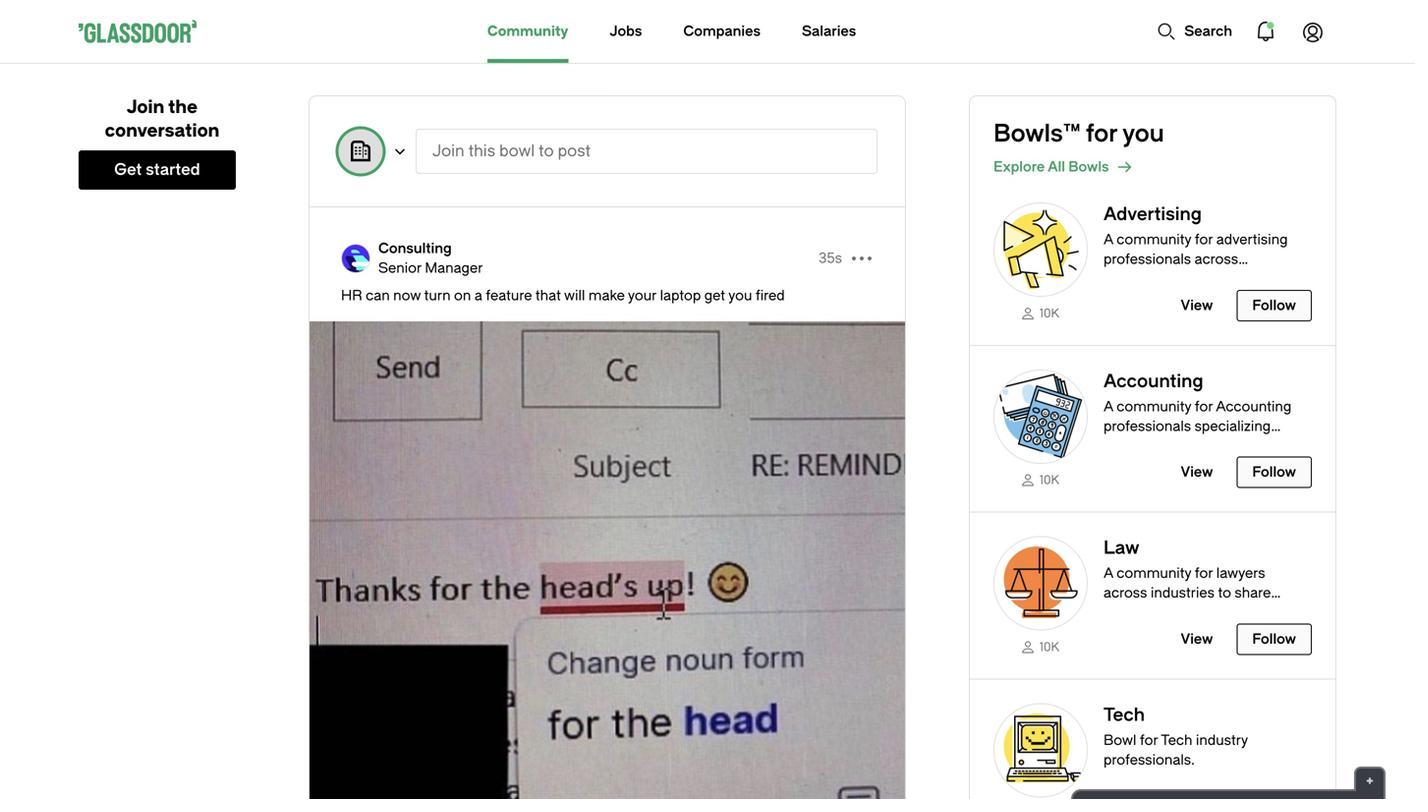 Task type: describe. For each thing, give the bounding box(es) containing it.
for inside tech bowl for tech industry professionals.
[[1141, 732, 1159, 749]]

explore all bowls link
[[994, 155, 1336, 179]]

35s
[[819, 250, 843, 266]]

share
[[1235, 585, 1272, 601]]

image for post author image
[[341, 244, 371, 273]]

that
[[536, 288, 561, 304]]

law
[[1104, 538, 1140, 559]]

senior manager button
[[379, 259, 483, 278]]

to inside join this bowl to post button
[[539, 142, 554, 160]]

hr can now turn on a feature that will make your laptop get you fired
[[341, 288, 785, 304]]

can
[[366, 288, 390, 304]]

community link
[[488, 0, 569, 63]]

10k link for advertising
[[994, 305, 1088, 321]]

image attached to post image
[[310, 322, 906, 799]]

companies
[[1104, 271, 1177, 287]]

search
[[1185, 23, 1233, 39]]

10k for law
[[1040, 640, 1060, 654]]

join the conversation
[[105, 97, 220, 141]]

turn
[[424, 288, 451, 304]]

get
[[705, 288, 726, 304]]

on
[[454, 288, 471, 304]]

now
[[393, 288, 421, 304]]

community
[[488, 23, 569, 39]]

for inside law a community for lawyers across industries to share experiences and compare notes
[[1195, 565, 1214, 582]]

accounting
[[1104, 371, 1204, 392]]

professionals.
[[1104, 752, 1195, 768]]

for inside advertising a community for advertising professionals across companies
[[1195, 232, 1214, 248]]

will
[[564, 288, 585, 304]]

all
[[1048, 159, 1066, 175]]

salaries
[[802, 23, 857, 39]]

a for advertising
[[1104, 232, 1114, 248]]

bowls™ for you
[[994, 120, 1165, 147]]

join this bowl to post button
[[416, 129, 878, 174]]

explore all bowls
[[994, 159, 1110, 175]]

for up bowls
[[1086, 120, 1118, 147]]

and
[[1188, 605, 1212, 621]]

consulting senior manager
[[379, 240, 483, 276]]

2 10k link from the top
[[994, 472, 1088, 488]]

your
[[628, 288, 657, 304]]

toogle identity image
[[337, 128, 384, 175]]

consulting
[[379, 240, 452, 257]]

bowl
[[1104, 732, 1137, 749]]

law a community for lawyers across industries to share experiences and compare notes
[[1104, 538, 1274, 641]]

1 vertical spatial you
[[729, 288, 753, 304]]

feature
[[486, 288, 532, 304]]

consulting link
[[379, 239, 483, 259]]

1 horizontal spatial tech
[[1162, 732, 1193, 749]]

advertising a community for advertising professionals across companies
[[1104, 204, 1289, 287]]

make
[[589, 288, 625, 304]]



Task type: vqa. For each thing, say whether or not it's contained in the screenshot.
Senior
yes



Task type: locate. For each thing, give the bounding box(es) containing it.
1 a from the top
[[1104, 232, 1114, 248]]

a inside law a community for lawyers across industries to share experiences and compare notes
[[1104, 565, 1114, 582]]

1 horizontal spatial you
[[1123, 120, 1165, 147]]

hr
[[341, 288, 363, 304]]

tech up bowl
[[1104, 705, 1146, 725]]

3 10k from the top
[[1040, 640, 1060, 654]]

a
[[475, 288, 483, 304]]

tech
[[1104, 705, 1146, 725], [1162, 732, 1193, 749]]

community up "industries"
[[1117, 565, 1192, 582]]

0 vertical spatial 10k link
[[994, 305, 1088, 321]]

1 horizontal spatial across
[[1195, 251, 1239, 267]]

2 a from the top
[[1104, 565, 1114, 582]]

jobs
[[610, 23, 642, 39]]

conversation
[[105, 120, 220, 141]]

you
[[1123, 120, 1165, 147], [729, 288, 753, 304]]

lawyers
[[1217, 565, 1266, 582]]

1 vertical spatial tech
[[1162, 732, 1193, 749]]

join
[[127, 97, 164, 118], [433, 142, 465, 160]]

you up explore all bowls link
[[1123, 120, 1165, 147]]

join inside join the conversation
[[127, 97, 164, 118]]

salaries link
[[802, 0, 857, 63]]

across
[[1195, 251, 1239, 267], [1104, 585, 1148, 601]]

35s link
[[819, 249, 843, 268]]

across up 'experiences'
[[1104, 585, 1148, 601]]

community
[[1117, 232, 1192, 248], [1117, 565, 1192, 582]]

senior
[[379, 260, 422, 276]]

1 10k from the top
[[1040, 307, 1060, 320]]

image for bowl image for accounting
[[994, 369, 1088, 464]]

professionals
[[1104, 251, 1192, 267]]

bowls
[[1069, 159, 1110, 175]]

1 horizontal spatial join
[[433, 142, 465, 160]]

1 vertical spatial a
[[1104, 565, 1114, 582]]

fired
[[756, 288, 785, 304]]

1 10k link from the top
[[994, 305, 1088, 321]]

1 vertical spatial to
[[1219, 585, 1232, 601]]

industry
[[1197, 732, 1249, 749]]

for
[[1086, 120, 1118, 147], [1195, 232, 1214, 248], [1195, 565, 1214, 582], [1141, 732, 1159, 749]]

post
[[558, 142, 591, 160]]

companies link
[[684, 0, 761, 63]]

for up "industries"
[[1195, 565, 1214, 582]]

community for law
[[1117, 565, 1192, 582]]

0 vertical spatial tech
[[1104, 705, 1146, 725]]

join inside button
[[433, 142, 465, 160]]

0 horizontal spatial tech
[[1104, 705, 1146, 725]]

manager
[[425, 260, 483, 276]]

to down lawyers
[[1219, 585, 1232, 601]]

join for this
[[433, 142, 465, 160]]

10k link
[[994, 305, 1088, 321], [994, 472, 1088, 488], [994, 639, 1088, 655]]

community inside advertising a community for advertising professionals across companies
[[1117, 232, 1192, 248]]

3 10k link from the top
[[994, 639, 1088, 655]]

search button
[[1148, 12, 1243, 51]]

the
[[168, 97, 198, 118]]

community inside law a community for lawyers across industries to share experiences and compare notes
[[1117, 565, 1192, 582]]

2 vertical spatial 10k link
[[994, 639, 1088, 655]]

across inside advertising a community for advertising professionals across companies
[[1195, 251, 1239, 267]]

image for bowl image
[[994, 203, 1088, 297], [994, 369, 1088, 464], [994, 536, 1088, 631], [994, 703, 1088, 798]]

compare
[[1215, 605, 1274, 621]]

1 horizontal spatial to
[[1219, 585, 1232, 601]]

1 vertical spatial join
[[433, 142, 465, 160]]

you right 'get' on the top of page
[[729, 288, 753, 304]]

community up professionals
[[1117, 232, 1192, 248]]

industries
[[1151, 585, 1215, 601]]

2 vertical spatial 10k
[[1040, 640, 1060, 654]]

3 image for bowl image from the top
[[994, 536, 1088, 631]]

join up conversation
[[127, 97, 164, 118]]

2 10k from the top
[[1040, 473, 1060, 487]]

across down advertising on the right of page
[[1195, 251, 1239, 267]]

0 horizontal spatial you
[[729, 288, 753, 304]]

10k link for law
[[994, 639, 1088, 655]]

0 vertical spatial join
[[127, 97, 164, 118]]

laptop
[[660, 288, 701, 304]]

advertising
[[1104, 204, 1202, 225]]

to left post
[[539, 142, 554, 160]]

explore
[[994, 159, 1045, 175]]

jobs link
[[610, 0, 642, 63]]

join for the
[[127, 97, 164, 118]]

0 vertical spatial a
[[1104, 232, 1114, 248]]

for left advertising on the right of page
[[1195, 232, 1214, 248]]

2 image for bowl image from the top
[[994, 369, 1088, 464]]

0 horizontal spatial join
[[127, 97, 164, 118]]

a for law
[[1104, 565, 1114, 582]]

1 image for bowl image from the top
[[994, 203, 1088, 297]]

0 vertical spatial 10k
[[1040, 307, 1060, 320]]

this
[[469, 142, 496, 160]]

1 vertical spatial 10k
[[1040, 473, 1060, 487]]

a up professionals
[[1104, 232, 1114, 248]]

10k for advertising
[[1040, 307, 1060, 320]]

bowl
[[500, 142, 535, 160]]

tech bowl for tech industry professionals.
[[1104, 705, 1249, 768]]

1 vertical spatial 10k link
[[994, 472, 1088, 488]]

0 vertical spatial community
[[1117, 232, 1192, 248]]

a down law
[[1104, 565, 1114, 582]]

bowls™
[[994, 120, 1081, 147]]

notes
[[1104, 624, 1141, 641]]

10k
[[1040, 307, 1060, 320], [1040, 473, 1060, 487], [1040, 640, 1060, 654]]

community for advertising
[[1117, 232, 1192, 248]]

to
[[539, 142, 554, 160], [1219, 585, 1232, 601]]

0 vertical spatial across
[[1195, 251, 1239, 267]]

for up professionals.
[[1141, 732, 1159, 749]]

tech up professionals.
[[1162, 732, 1193, 749]]

1 vertical spatial across
[[1104, 585, 1148, 601]]

0 horizontal spatial to
[[539, 142, 554, 160]]

experiences
[[1104, 605, 1184, 621]]

to inside law a community for lawyers across industries to share experiences and compare notes
[[1219, 585, 1232, 601]]

a inside advertising a community for advertising professionals across companies
[[1104, 232, 1114, 248]]

0 vertical spatial to
[[539, 142, 554, 160]]

1 community from the top
[[1117, 232, 1192, 248]]

image for bowl image for advertising
[[994, 203, 1088, 297]]

join left this
[[433, 142, 465, 160]]

join this bowl to post
[[433, 142, 591, 160]]

0 vertical spatial you
[[1123, 120, 1165, 147]]

4 image for bowl image from the top
[[994, 703, 1088, 798]]

a
[[1104, 232, 1114, 248], [1104, 565, 1114, 582]]

advertising
[[1217, 232, 1289, 248]]

0 horizontal spatial across
[[1104, 585, 1148, 601]]

across inside law a community for lawyers across industries to share experiences and compare notes
[[1104, 585, 1148, 601]]

1 vertical spatial community
[[1117, 565, 1192, 582]]

companies
[[684, 23, 761, 39]]

image for bowl image for law
[[994, 536, 1088, 631]]

2 community from the top
[[1117, 565, 1192, 582]]



